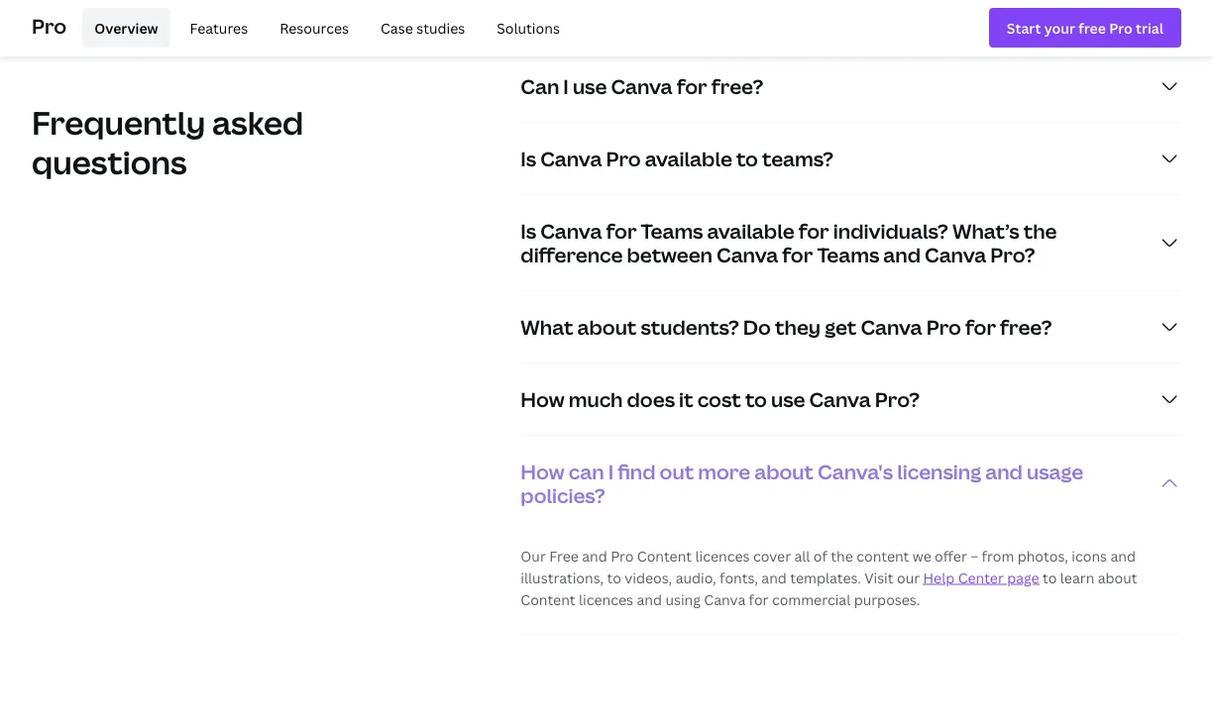 Task type: locate. For each thing, give the bounding box(es) containing it.
the inside our free and pro content licences cover all of the content we offer – from photos, icons and illustrations, to videos, audio, fonts, and templates. visit our
[[831, 548, 854, 566]]

much
[[569, 386, 623, 414]]

2 vertical spatial about
[[1099, 569, 1138, 588]]

canva
[[611, 73, 673, 100], [541, 145, 602, 173], [541, 218, 602, 245], [717, 242, 779, 269], [925, 242, 987, 269], [861, 314, 923, 341], [810, 386, 871, 414], [704, 591, 746, 610]]

is inside is canva for teams available for individuals? what's the difference between canva for teams and canva pro?
[[521, 218, 537, 245]]

about inside "dropdown button"
[[578, 314, 637, 341]]

1 horizontal spatial the
[[1024, 218, 1058, 245]]

1 vertical spatial free?
[[1001, 314, 1053, 341]]

0 horizontal spatial content
[[521, 591, 576, 610]]

learn
[[1061, 569, 1095, 588]]

for down fonts, on the bottom
[[749, 591, 769, 610]]

2 is from the top
[[521, 218, 537, 245]]

for inside what about students? do they get canva pro for free? "dropdown button"
[[966, 314, 997, 341]]

find
[[618, 459, 656, 486]]

free? inside "dropdown button"
[[1001, 314, 1053, 341]]

content inside our free and pro content licences cover all of the content we offer – from photos, icons and illustrations, to videos, audio, fonts, and templates. visit our
[[637, 548, 692, 566]]

0 horizontal spatial about
[[578, 314, 637, 341]]

pro inside "dropdown button"
[[927, 314, 962, 341]]

our free and pro content licences cover all of the content we offer – from photos, icons and illustrations, to videos, audio, fonts, and templates. visit our
[[521, 548, 1136, 588]]

use right cost
[[772, 386, 806, 414]]

licences inside our free and pro content licences cover all of the content we offer – from photos, icons and illustrations, to videos, audio, fonts, and templates. visit our
[[696, 548, 750, 566]]

for down teams?
[[799, 218, 830, 245]]

can i use canva for free? button
[[521, 51, 1182, 123]]

is down can
[[521, 145, 537, 173]]

0 vertical spatial i
[[564, 73, 569, 100]]

0 horizontal spatial use
[[573, 73, 607, 100]]

page
[[1008, 569, 1040, 588]]

the right of
[[831, 548, 854, 566]]

what's
[[953, 218, 1020, 245]]

licences inside to learn about content licences and using canva for commercial purposes.
[[579, 591, 634, 610]]

1 vertical spatial use
[[772, 386, 806, 414]]

and left what's
[[884, 242, 921, 269]]

licensing
[[898, 459, 982, 486]]

i
[[564, 73, 569, 100], [609, 459, 614, 486]]

resources link
[[268, 8, 361, 48]]

to left videos, on the right bottom of page
[[608, 569, 622, 588]]

about inside 'how can i find out more about canva's licensing and usage policies?'
[[755, 459, 814, 486]]

about
[[578, 314, 637, 341], [755, 459, 814, 486], [1099, 569, 1138, 588]]

cost
[[698, 386, 742, 414]]

resources
[[280, 18, 349, 37]]

to left teams?
[[737, 145, 759, 173]]

commercial
[[772, 591, 851, 610]]

0 horizontal spatial the
[[831, 548, 854, 566]]

how inside 'how can i find out more about canva's licensing and usage policies?'
[[521, 459, 565, 486]]

licences
[[696, 548, 750, 566], [579, 591, 634, 610]]

what
[[521, 314, 574, 341]]

what about students? do they get canva pro for free?
[[521, 314, 1053, 341]]

content
[[637, 548, 692, 566], [521, 591, 576, 610]]

pro
[[32, 12, 67, 39], [606, 145, 641, 173], [927, 314, 962, 341], [611, 548, 634, 566]]

1 horizontal spatial i
[[609, 459, 614, 486]]

difference
[[521, 242, 623, 269]]

free?
[[712, 73, 764, 100], [1001, 314, 1053, 341]]

for up the 'is canva pro available to teams?' at the top of page
[[677, 73, 708, 100]]

to inside our free and pro content licences cover all of the content we offer – from photos, icons and illustrations, to videos, audio, fonts, and templates. visit our
[[608, 569, 622, 588]]

and inside 'how can i find out more about canva's licensing and usage policies?'
[[986, 459, 1023, 486]]

1 how from the top
[[521, 386, 565, 414]]

1 vertical spatial about
[[755, 459, 814, 486]]

1 vertical spatial is
[[521, 218, 537, 245]]

is canva for teams available for individuals? what's the difference between canva for teams and canva pro?
[[521, 218, 1058, 269]]

0 horizontal spatial i
[[564, 73, 569, 100]]

teams
[[641, 218, 704, 245], [818, 242, 880, 269]]

content inside to learn about content licences and using canva for commercial purposes.
[[521, 591, 576, 610]]

0 vertical spatial about
[[578, 314, 637, 341]]

2 horizontal spatial about
[[1099, 569, 1138, 588]]

0 vertical spatial free?
[[712, 73, 764, 100]]

and left usage
[[986, 459, 1023, 486]]

pro inside dropdown button
[[606, 145, 641, 173]]

content up videos, on the right bottom of page
[[637, 548, 692, 566]]

0 vertical spatial the
[[1024, 218, 1058, 245]]

0 vertical spatial use
[[573, 73, 607, 100]]

do
[[744, 314, 772, 341]]

–
[[971, 548, 979, 566]]

0 horizontal spatial free?
[[712, 73, 764, 100]]

for
[[677, 73, 708, 100], [606, 218, 637, 245], [799, 218, 830, 245], [783, 242, 814, 269], [966, 314, 997, 341], [749, 591, 769, 610]]

for down the 'is canva pro available to teams?' at the top of page
[[606, 218, 637, 245]]

how much does it cost to use canva pro? button
[[521, 365, 1182, 436]]

overview link
[[83, 8, 170, 48]]

the
[[1024, 218, 1058, 245], [831, 548, 854, 566]]

and
[[884, 242, 921, 269], [986, 459, 1023, 486], [582, 548, 608, 566], [1111, 548, 1136, 566], [762, 569, 787, 588], [637, 591, 662, 610]]

how left much
[[521, 386, 565, 414]]

out
[[660, 459, 694, 486]]

1 vertical spatial licences
[[579, 591, 634, 610]]

features link
[[178, 8, 260, 48]]

for inside to learn about content licences and using canva for commercial purposes.
[[749, 591, 769, 610]]

1 vertical spatial available
[[708, 218, 795, 245]]

0 vertical spatial licences
[[696, 548, 750, 566]]

0 vertical spatial how
[[521, 386, 565, 414]]

is for is canva for teams available for individuals? what's the difference between canva for teams and canva pro?
[[521, 218, 537, 245]]

available
[[645, 145, 733, 173], [708, 218, 795, 245]]

menu bar inside pro element
[[75, 8, 572, 48]]

pro element
[[32, 0, 1182, 56]]

does
[[627, 386, 675, 414]]

use
[[573, 73, 607, 100], [772, 386, 806, 414]]

how for how much does it cost to use canva pro?
[[521, 386, 565, 414]]

is
[[521, 145, 537, 173], [521, 218, 537, 245]]

teams up what about students? do they get canva pro for free? "dropdown button"
[[818, 242, 880, 269]]

content down the illustrations,
[[521, 591, 576, 610]]

all
[[795, 548, 811, 566]]

is canva pro available to teams? button
[[521, 124, 1182, 195]]

1 vertical spatial pro?
[[875, 386, 920, 414]]

0 vertical spatial is
[[521, 145, 537, 173]]

help center page link
[[924, 569, 1040, 588]]

1 horizontal spatial pro?
[[991, 242, 1036, 269]]

canva inside "dropdown button"
[[861, 314, 923, 341]]

use right can
[[573, 73, 607, 100]]

get
[[825, 314, 857, 341]]

to learn about content licences and using canva for commercial purposes.
[[521, 569, 1138, 610]]

solutions
[[497, 18, 560, 37]]

1 is from the top
[[521, 145, 537, 173]]

how
[[521, 386, 565, 414], [521, 459, 565, 486]]

menu bar containing overview
[[75, 8, 572, 48]]

to
[[737, 145, 759, 173], [746, 386, 767, 414], [608, 569, 622, 588], [1043, 569, 1058, 588]]

it
[[679, 386, 694, 414]]

illustrations,
[[521, 569, 604, 588]]

licences down videos, on the right bottom of page
[[579, 591, 634, 610]]

1 vertical spatial how
[[521, 459, 565, 486]]

how can i find out more about canva's licensing and usage policies? button
[[521, 437, 1182, 532]]

pro?
[[991, 242, 1036, 269], [875, 386, 920, 414]]

2 how from the top
[[521, 459, 565, 486]]

can i use canva for free?
[[521, 73, 764, 100]]

1 horizontal spatial free?
[[1001, 314, 1053, 341]]

from
[[982, 548, 1015, 566]]

canva inside to learn about content licences and using canva for commercial purposes.
[[704, 591, 746, 610]]

1 horizontal spatial about
[[755, 459, 814, 486]]

available down can i use canva for free?
[[645, 145, 733, 173]]

licences up fonts, on the bottom
[[696, 548, 750, 566]]

1 vertical spatial i
[[609, 459, 614, 486]]

case
[[381, 18, 413, 37]]

is for is canva pro available to teams?
[[521, 145, 537, 173]]

is canva pro available to teams?
[[521, 145, 834, 173]]

and down videos, on the right bottom of page
[[637, 591, 662, 610]]

overview
[[94, 18, 158, 37]]

is up what
[[521, 218, 537, 245]]

how left can
[[521, 459, 565, 486]]

and right free
[[582, 548, 608, 566]]

0 vertical spatial pro?
[[991, 242, 1036, 269]]

for up they
[[783, 242, 814, 269]]

menu bar
[[75, 8, 572, 48]]

0 vertical spatial content
[[637, 548, 692, 566]]

how for how can i find out more about canva's licensing and usage policies?
[[521, 459, 565, 486]]

teams down the 'is canva pro available to teams?' at the top of page
[[641, 218, 704, 245]]

about right what
[[578, 314, 637, 341]]

the right what's
[[1024, 218, 1058, 245]]

individuals?
[[834, 218, 949, 245]]

for inside can i use canva for free? dropdown button
[[677, 73, 708, 100]]

about down icons on the right bottom of the page
[[1099, 569, 1138, 588]]

1 horizontal spatial content
[[637, 548, 692, 566]]

available down teams?
[[708, 218, 795, 245]]

1 vertical spatial content
[[521, 591, 576, 610]]

1 horizontal spatial teams
[[818, 242, 880, 269]]

1 vertical spatial the
[[831, 548, 854, 566]]

about right more
[[755, 459, 814, 486]]

what about students? do they get canva pro for free? button
[[521, 292, 1182, 364]]

is canva for teams available for individuals? what's the difference between canva for teams and canva pro? button
[[521, 196, 1182, 291]]

for down what's
[[966, 314, 997, 341]]

icons
[[1072, 548, 1108, 566]]

1 horizontal spatial licences
[[696, 548, 750, 566]]

0 horizontal spatial teams
[[641, 218, 704, 245]]

help
[[924, 569, 955, 588]]

to down photos,
[[1043, 569, 1058, 588]]

0 horizontal spatial licences
[[579, 591, 634, 610]]



Task type: vqa. For each thing, say whether or not it's contained in the screenshot.
Pro element
yes



Task type: describe. For each thing, give the bounding box(es) containing it.
how can i find out more about canva's licensing and usage policies?
[[521, 459, 1084, 510]]

between
[[627, 242, 713, 269]]

our
[[897, 569, 920, 588]]

0 vertical spatial available
[[645, 145, 733, 173]]

help center page
[[924, 569, 1040, 588]]

how much does it cost to use canva pro?
[[521, 386, 920, 414]]

solutions link
[[485, 8, 572, 48]]

cover
[[754, 548, 791, 566]]

and inside is canva for teams available for individuals? what's the difference between canva for teams and canva pro?
[[884, 242, 921, 269]]

features
[[190, 18, 248, 37]]

about inside to learn about content licences and using canva for commercial purposes.
[[1099, 569, 1138, 588]]

0 horizontal spatial pro?
[[875, 386, 920, 414]]

free
[[550, 548, 579, 566]]

and down cover
[[762, 569, 787, 588]]

our
[[521, 548, 546, 566]]

can
[[569, 459, 604, 486]]

1 horizontal spatial use
[[772, 386, 806, 414]]

visit
[[865, 569, 894, 588]]

using
[[666, 591, 701, 610]]

more
[[698, 459, 751, 486]]

purposes.
[[855, 591, 921, 610]]

questions
[[32, 141, 187, 184]]

and inside to learn about content licences and using canva for commercial purposes.
[[637, 591, 662, 610]]

can
[[521, 73, 560, 100]]

canva's
[[818, 459, 894, 486]]

templates.
[[791, 569, 862, 588]]

to inside to learn about content licences and using canva for commercial purposes.
[[1043, 569, 1058, 588]]

frequently
[[32, 101, 206, 144]]

pro inside our free and pro content licences cover all of the content we offer – from photos, icons and illustrations, to videos, audio, fonts, and templates. visit our
[[611, 548, 634, 566]]

the inside is canva for teams available for individuals? what's the difference between canva for teams and canva pro?
[[1024, 218, 1058, 245]]

content
[[857, 548, 910, 566]]

offer
[[935, 548, 968, 566]]

fonts,
[[720, 569, 759, 588]]

audio,
[[676, 569, 717, 588]]

of
[[814, 548, 828, 566]]

usage
[[1027, 459, 1084, 486]]

free? inside dropdown button
[[712, 73, 764, 100]]

available inside is canva for teams available for individuals? what's the difference between canva for teams and canva pro?
[[708, 218, 795, 245]]

they
[[776, 314, 821, 341]]

and right icons on the right bottom of the page
[[1111, 548, 1136, 566]]

case studies link
[[369, 8, 477, 48]]

videos,
[[625, 569, 673, 588]]

policies?
[[521, 483, 606, 510]]

students?
[[641, 314, 740, 341]]

to right cost
[[746, 386, 767, 414]]

center
[[959, 569, 1004, 588]]

studies
[[417, 18, 465, 37]]

asked
[[212, 101, 304, 144]]

case studies
[[381, 18, 465, 37]]

teams?
[[763, 145, 834, 173]]

i inside 'how can i find out more about canva's licensing and usage policies?'
[[609, 459, 614, 486]]

we
[[913, 548, 932, 566]]

pro? inside is canva for teams available for individuals? what's the difference between canva for teams and canva pro?
[[991, 242, 1036, 269]]

frequently asked questions
[[32, 101, 304, 184]]

photos,
[[1018, 548, 1069, 566]]



